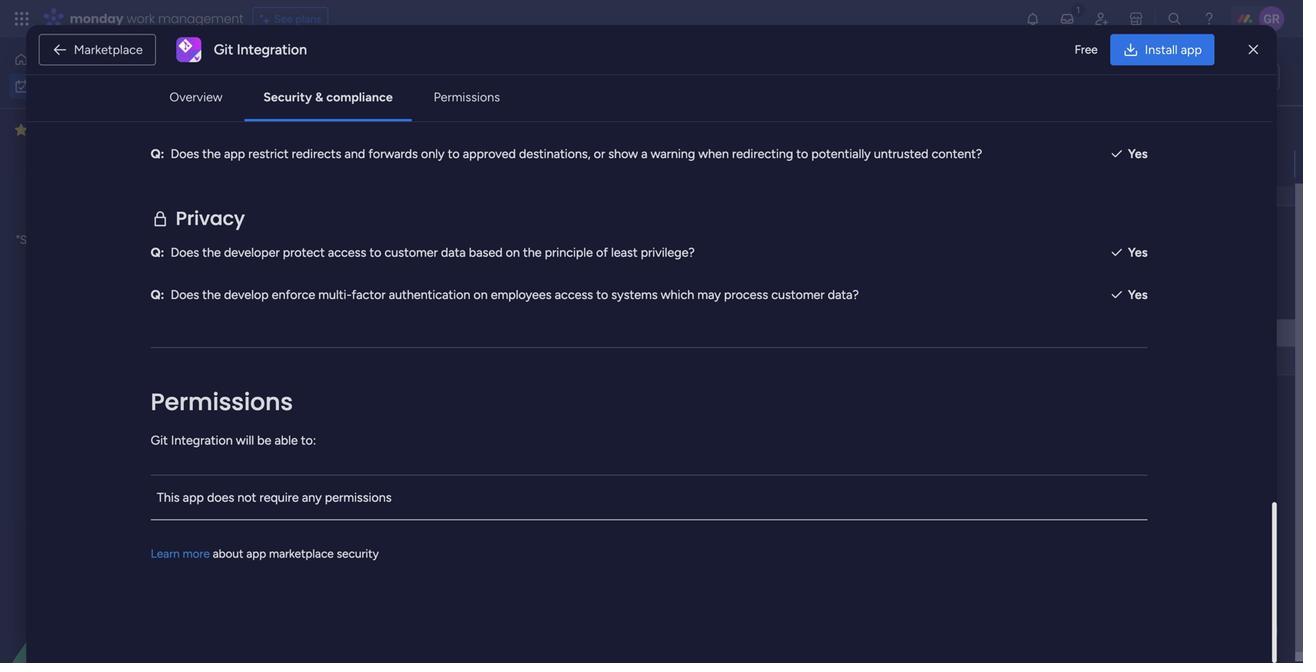 Task type: describe. For each thing, give the bounding box(es) containing it.
data
[[441, 245, 466, 260]]

plans
[[295, 12, 321, 25]]

this app does not require any permissions
[[157, 490, 392, 505]]

does for does the develop enforce multi-factor authentication on employees access to systems which may process customer data?
[[171, 287, 199, 302]]

1 horizontal spatial customer
[[771, 287, 825, 302]]

so
[[103, 233, 115, 247]]

2 does from the top
[[171, 104, 199, 119]]

parameter
[[369, 104, 427, 119]]

"star"
[[16, 233, 45, 247]]

scripting?
[[787, 62, 844, 77]]

0 inside the without a date / 0 items
[[383, 525, 391, 538]]

cross-
[[724, 62, 761, 77]]

destinations,
[[519, 146, 591, 161]]

see
[[274, 12, 293, 25]]

privilege?
[[641, 245, 695, 260]]

home
[[34, 53, 64, 66]]

which
[[661, 287, 694, 302]]

install app button
[[1110, 34, 1215, 65]]

permissions button
[[421, 81, 513, 113]]

to-do
[[673, 159, 701, 172]]

without
[[263, 520, 319, 540]]

to left systems
[[596, 287, 608, 302]]

help image
[[1201, 11, 1217, 27]]

week for this
[[295, 295, 332, 315]]

later
[[263, 464, 298, 484]]

to do list button
[[1199, 64, 1280, 89]]

the for does the app restrict redirects and forwards only to approved destinations, or show a warning when redirecting to potentially untrusted content?
[[202, 146, 221, 161]]

sanitization
[[376, 62, 440, 77]]

and for forwards
[[345, 146, 365, 161]]

0 vertical spatial a
[[641, 146, 648, 161]]

1 vertical spatial permissions
[[151, 386, 293, 419]]

show
[[608, 146, 638, 161]]

about
[[213, 547, 243, 561]]

yet
[[143, 215, 161, 230]]

process
[[724, 287, 768, 302]]

list
[[1258, 70, 1273, 83]]

you
[[143, 233, 162, 247]]

install
[[1145, 42, 1178, 57]]

2 horizontal spatial access
[[555, 287, 593, 302]]

my work
[[231, 59, 336, 94]]

work
[[273, 59, 336, 94]]

forwards
[[368, 146, 418, 161]]

items for later /
[[323, 468, 350, 482]]

on for all
[[443, 62, 458, 77]]

1 horizontal spatial against
[[680, 62, 721, 77]]

/ right next
[[339, 407, 346, 427]]

learn
[[151, 547, 180, 561]]

easily
[[48, 251, 77, 265]]

project management link
[[793, 151, 938, 177]]

of
[[596, 245, 608, 260]]

to right parameters
[[620, 62, 632, 77]]

management
[[158, 10, 243, 27]]

content?
[[932, 146, 982, 161]]

invite members image
[[1094, 11, 1110, 27]]

project management
[[795, 159, 898, 172]]

overdue
[[263, 125, 324, 145]]

does for does the app restrict redirects and forwards only to approved destinations, or show a warning when redirecting to potentially untrusted content?
[[171, 146, 199, 161]]

site
[[761, 62, 783, 77]]

learn more about app marketplace security
[[151, 547, 379, 561]]

today
[[263, 238, 308, 258]]

see plans button
[[253, 7, 328, 31]]

develop
[[224, 287, 269, 302]]

developer
[[224, 245, 280, 260]]

items for today /
[[332, 243, 359, 256]]

later
[[129, 251, 152, 265]]

attacks?
[[497, 104, 545, 119]]

0 for today /
[[322, 243, 329, 256]]

/ up redirects
[[328, 125, 335, 145]]

yes for data?
[[1128, 287, 1148, 302]]

factor
[[352, 287, 386, 302]]

mass
[[337, 104, 366, 119]]

jan
[[1082, 158, 1098, 170]]

/ right date
[[373, 520, 380, 540]]

yes for site
[[1128, 62, 1148, 77]]

learn more link
[[151, 547, 210, 561]]

marketplace
[[269, 547, 334, 561]]

can
[[165, 233, 184, 247]]

Filter dashboard by text search field
[[297, 124, 439, 149]]

boards
[[103, 215, 140, 230]]

the for does the app perform encoding and sanitization on all user supplied parameters to protect against cross-site scripting?
[[202, 62, 221, 77]]

task
[[254, 158, 275, 171]]

update feed image
[[1059, 11, 1075, 27]]

compliance
[[326, 90, 393, 105]]

this week / 1 item
[[263, 295, 376, 315]]

do
[[688, 159, 701, 172]]

integration for git integration
[[237, 41, 307, 58]]

favorites button
[[11, 117, 153, 143]]

q: does the developer protect access to customer data based on the principle of least privilege?
[[151, 245, 695, 260]]

git integration
[[214, 41, 307, 58]]

principle
[[545, 245, 593, 260]]

favorite
[[58, 215, 100, 230]]

management
[[833, 159, 898, 172]]

integration for git integration will be able to:
[[171, 433, 233, 448]]

q: does the app restrict redirects and forwards only to approved destinations, or show a warning when redirecting to potentially untrusted content?
[[151, 146, 982, 161]]

the for does the develop enforce multi-factor authentication on employees access to systems which may process customer data?
[[202, 287, 221, 302]]

does for does the app perform encoding and sanitization on all user supplied parameters to protect against cross-site scripting?
[[171, 62, 199, 77]]

0 horizontal spatial 1
[[278, 158, 283, 171]]

marketplace
[[74, 42, 143, 57]]

do
[[1243, 70, 1256, 83]]

not
[[237, 490, 256, 505]]

parameters
[[553, 62, 617, 77]]

&
[[315, 90, 323, 105]]

date
[[336, 520, 369, 540]]

the for does the developer protect access to customer data based on the principle of least privilege?
[[202, 245, 221, 260]]

next week /
[[263, 407, 350, 427]]

task 1
[[254, 158, 283, 171]]

1 vertical spatial protect
[[248, 104, 290, 119]]



Task type: vqa. For each thing, say whether or not it's contained in the screenshot.
workspace in the "Button"
no



Task type: locate. For each thing, give the bounding box(es) containing it.
q: for q: does the app perform encoding and sanitization on all user supplied parameters to protect against cross-site scripting?
[[151, 62, 164, 77]]

project
[[795, 159, 831, 172]]

items inside later / 0 items
[[323, 468, 350, 482]]

any
[[48, 233, 67, 247], [302, 490, 322, 505]]

1 inside the this week / 1 item
[[347, 299, 351, 312]]

no
[[39, 215, 55, 230]]

any up easily
[[48, 233, 67, 247]]

1 vertical spatial and
[[345, 146, 365, 161]]

item
[[354, 299, 376, 312]]

require
[[260, 490, 299, 505]]

dapulse x slim image
[[1249, 40, 1258, 59]]

/
[[328, 125, 335, 145], [311, 238, 319, 258], [336, 295, 343, 315], [339, 407, 346, 427], [302, 464, 309, 484], [373, 520, 380, 540]]

application logo image
[[176, 37, 201, 62]]

to up factor
[[369, 245, 381, 260]]

0 horizontal spatial git
[[151, 433, 168, 448]]

customer
[[385, 245, 438, 260], [771, 287, 825, 302]]

0 vertical spatial protect
[[635, 62, 677, 77]]

1 right task on the top
[[278, 158, 283, 171]]

1 horizontal spatial 0
[[322, 243, 329, 256]]

0 horizontal spatial 0
[[313, 468, 320, 482]]

1 horizontal spatial git
[[214, 41, 233, 58]]

0 vertical spatial against
[[680, 62, 721, 77]]

this for week
[[263, 295, 292, 315]]

see plans
[[274, 12, 321, 25]]

overdue /
[[263, 125, 339, 145]]

access
[[328, 245, 366, 260], [80, 251, 116, 265], [555, 287, 593, 302]]

1 vertical spatial against
[[293, 104, 334, 119]]

git integration will be able to:
[[151, 433, 316, 448]]

0 horizontal spatial a
[[323, 520, 332, 540]]

security & compliance button
[[251, 81, 405, 113]]

app left task on the top
[[224, 146, 245, 161]]

1 vertical spatial week
[[298, 407, 335, 427]]

access up multi-
[[328, 245, 366, 260]]

permissions down 'all'
[[434, 90, 500, 105]]

on left 'all'
[[443, 62, 458, 77]]

git for git integration
[[214, 41, 233, 58]]

q: for q: does the developer protect access to customer data based on the principle of least privilege?
[[151, 245, 164, 260]]

security & compliance
[[263, 90, 393, 105]]

1 vertical spatial on
[[506, 245, 520, 260]]

and left forwards
[[345, 146, 365, 161]]

any down later / 0 items
[[302, 490, 322, 505]]

marketplace button
[[39, 34, 156, 65]]

0 vertical spatial customer
[[385, 245, 438, 260]]

0 vertical spatial on
[[443, 62, 458, 77]]

2 horizontal spatial 0
[[383, 525, 391, 538]]

or
[[594, 146, 605, 161]]

app down "my"
[[224, 104, 245, 119]]

q: left can
[[151, 245, 164, 260]]

work
[[127, 10, 155, 27]]

0 vertical spatial week
[[295, 295, 332, 315]]

0 horizontal spatial integration
[[171, 433, 233, 448]]

q: does the develop enforce multi-factor authentication on employees access to systems which may process customer data?
[[151, 287, 859, 302]]

3 q: from the top
[[151, 245, 164, 260]]

5 does from the top
[[171, 287, 199, 302]]

app inside button
[[1181, 42, 1202, 57]]

this
[[263, 295, 292, 315], [157, 490, 180, 505]]

next
[[263, 407, 294, 427]]

2 vertical spatial 0
[[383, 525, 391, 538]]

1 vertical spatial 1
[[347, 299, 351, 312]]

integration left will
[[171, 433, 233, 448]]

1 vertical spatial git
[[151, 433, 168, 448]]

q: left application logo
[[151, 62, 164, 77]]

app right install
[[1181, 42, 1202, 57]]

does up overview button
[[171, 62, 199, 77]]

will
[[236, 433, 254, 448]]

permissions
[[434, 90, 500, 105], [151, 386, 293, 419]]

protect up overdue
[[248, 104, 290, 119]]

0 vertical spatial this
[[263, 295, 292, 315]]

against left cross-
[[680, 62, 721, 77]]

this down today
[[263, 295, 292, 315]]

group
[[698, 295, 729, 308]]

app right the about
[[246, 547, 266, 561]]

install app
[[1145, 42, 1202, 57]]

git for git integration will be able to:
[[151, 433, 168, 448]]

on left employees
[[474, 287, 488, 302]]

4 does from the top
[[171, 245, 199, 260]]

on for employees
[[474, 287, 488, 302]]

items inside the without a date / 0 items
[[393, 525, 420, 538]]

2 vertical spatial protect
[[283, 245, 325, 260]]

integration
[[237, 41, 307, 58], [171, 433, 233, 448]]

overview button
[[157, 81, 235, 113]]

2 q: from the top
[[151, 146, 164, 161]]

search everything image
[[1167, 11, 1182, 27]]

1 horizontal spatial permissions
[[434, 90, 500, 105]]

home link
[[9, 47, 190, 72]]

0 vertical spatial permissions
[[434, 90, 500, 105]]

0 down to:
[[313, 468, 320, 482]]

monday marketplace image
[[1128, 11, 1144, 27]]

home option
[[9, 47, 190, 72]]

app left does
[[183, 490, 204, 505]]

1 vertical spatial customer
[[771, 287, 825, 302]]

systems
[[611, 287, 658, 302]]

0 horizontal spatial against
[[293, 104, 334, 119]]

against up overdue /
[[293, 104, 334, 119]]

overview
[[170, 90, 223, 105]]

perform
[[248, 62, 294, 77]]

1 yes from the top
[[1128, 62, 1148, 77]]

0 right today
[[322, 243, 329, 256]]

1 horizontal spatial integration
[[237, 41, 307, 58]]

any for "star"
[[48, 233, 67, 247]]

4 yes from the top
[[1128, 287, 1148, 302]]

0 right date
[[383, 525, 391, 538]]

1 vertical spatial this
[[157, 490, 180, 505]]

0 vertical spatial items
[[332, 243, 359, 256]]

be
[[257, 433, 271, 448]]

0 vertical spatial 1
[[278, 158, 283, 171]]

0 vertical spatial any
[[48, 233, 67, 247]]

multi-
[[318, 287, 352, 302]]

to-
[[673, 159, 688, 172]]

0 vertical spatial 0
[[322, 243, 329, 256]]

lottie animation image
[[0, 505, 200, 664]]

/ right "later"
[[302, 464, 309, 484]]

1 image
[[1071, 1, 1085, 18]]

items
[[332, 243, 359, 256], [323, 468, 350, 482], [393, 525, 420, 538]]

against
[[680, 62, 721, 77], [293, 104, 334, 119]]

access inside no favorite boards yet "star" any board so that you can easily access it later
[[80, 251, 116, 265]]

q: for q: does the develop enforce multi-factor authentication on employees access to systems which may process customer data?
[[151, 287, 164, 302]]

customer left data
[[385, 245, 438, 260]]

items up multi-
[[332, 243, 359, 256]]

integration up the perform at the left top
[[237, 41, 307, 58]]

potentially
[[811, 146, 871, 161]]

items right date
[[393, 525, 420, 538]]

0 for later /
[[313, 468, 320, 482]]

when
[[698, 146, 729, 161]]

jan 23
[[1082, 158, 1112, 170]]

1 horizontal spatial on
[[474, 287, 488, 302]]

0 inside today / 0 items
[[322, 243, 329, 256]]

based
[[469, 245, 503, 260]]

without a date / 0 items
[[263, 520, 420, 540]]

0 vertical spatial integration
[[237, 41, 307, 58]]

to left potentially at the top
[[796, 146, 808, 161]]

this for app
[[157, 490, 180, 505]]

warning
[[651, 146, 695, 161]]

0 vertical spatial git
[[214, 41, 233, 58]]

1 vertical spatial any
[[302, 490, 322, 505]]

security
[[263, 90, 312, 105]]

/ right today
[[311, 238, 319, 258]]

favorites
[[34, 123, 86, 138]]

does down application logo
[[171, 104, 199, 119]]

3 yes from the top
[[1128, 245, 1148, 260]]

items inside today / 0 items
[[332, 243, 359, 256]]

select product image
[[14, 11, 30, 27]]

authentication
[[389, 287, 470, 302]]

employees
[[491, 287, 552, 302]]

0 horizontal spatial any
[[48, 233, 67, 247]]

1 horizontal spatial a
[[641, 146, 648, 161]]

1 vertical spatial a
[[323, 520, 332, 540]]

week
[[295, 295, 332, 315], [298, 407, 335, 427]]

approved
[[463, 146, 516, 161]]

week up to:
[[298, 407, 335, 427]]

1 vertical spatial items
[[323, 468, 350, 482]]

redirects
[[292, 146, 341, 161]]

any for require
[[302, 490, 322, 505]]

data?
[[828, 287, 859, 302]]

notifications image
[[1025, 11, 1041, 27]]

1 does from the top
[[171, 62, 199, 77]]

and up the compliance
[[352, 62, 373, 77]]

on right based
[[506, 245, 520, 260]]

1 horizontal spatial access
[[328, 245, 366, 260]]

0 vertical spatial and
[[352, 62, 373, 77]]

yes for redirecting
[[1128, 146, 1148, 161]]

q: for q: does the app restrict redirects and forwards only to approved destinations, or show a warning when redirecting to potentially untrusted content?
[[151, 146, 164, 161]]

2 vertical spatial items
[[393, 525, 420, 538]]

1 horizontal spatial 1
[[347, 299, 351, 312]]

0 horizontal spatial access
[[80, 251, 116, 265]]

1 q: from the top
[[151, 62, 164, 77]]

protect right parameters
[[635, 62, 677, 77]]

v2 star 2 image
[[15, 121, 27, 139]]

does down overview button
[[171, 146, 199, 161]]

board
[[852, 295, 880, 308]]

free
[[1075, 43, 1098, 57]]

untrusted
[[874, 146, 929, 161]]

this left does
[[157, 490, 180, 505]]

today / 0 items
[[263, 238, 359, 258]]

access down so
[[80, 251, 116, 265]]

yes
[[1128, 62, 1148, 77], [1128, 146, 1148, 161], [1128, 245, 1148, 260], [1128, 287, 1148, 302]]

permissions up git integration will be able to: at the left bottom of the page
[[151, 386, 293, 419]]

does down can
[[171, 287, 199, 302]]

3 does from the top
[[171, 146, 199, 161]]

0 horizontal spatial permissions
[[151, 386, 293, 419]]

0 horizontal spatial on
[[443, 62, 458, 77]]

any inside no favorite boards yet "star" any board so that you can easily access it later
[[48, 233, 67, 247]]

/ left item
[[336, 295, 343, 315]]

items up permissions
[[323, 468, 350, 482]]

1 horizontal spatial any
[[302, 490, 322, 505]]

q: down overview button
[[151, 146, 164, 161]]

does
[[171, 62, 199, 77], [171, 104, 199, 119], [171, 146, 199, 161], [171, 245, 199, 260], [171, 287, 199, 302]]

1 vertical spatial integration
[[171, 433, 233, 448]]

customer left data?
[[771, 287, 825, 302]]

assignment
[[430, 104, 494, 119]]

None search field
[[297, 124, 439, 149]]

protect up enforce
[[283, 245, 325, 260]]

2 horizontal spatial on
[[506, 245, 520, 260]]

1 horizontal spatial this
[[263, 295, 292, 315]]

0 horizontal spatial customer
[[385, 245, 438, 260]]

and for sanitization
[[352, 62, 373, 77]]

security
[[337, 547, 379, 561]]

week for next
[[298, 407, 335, 427]]

permissions inside permissions "button"
[[434, 90, 500, 105]]

1 vertical spatial 0
[[313, 468, 320, 482]]

does
[[207, 490, 234, 505]]

2 vertical spatial on
[[474, 287, 488, 302]]

to
[[1228, 70, 1240, 83]]

does for does the developer protect access to customer data based on the principle of least privilege?
[[171, 245, 199, 260]]

week left item
[[295, 295, 332, 315]]

board
[[70, 233, 100, 247]]

no favorite boards yet "star" any board so that you can easily access it later
[[16, 215, 184, 265]]

git
[[214, 41, 233, 58], [151, 433, 168, 448]]

q: down later
[[151, 287, 164, 302]]

4 q: from the top
[[151, 287, 164, 302]]

23
[[1100, 158, 1112, 170]]

0 inside later / 0 items
[[313, 468, 320, 482]]

greg robinson image
[[1259, 6, 1284, 31]]

app down git integration
[[224, 62, 245, 77]]

a right show
[[641, 146, 648, 161]]

access down principle
[[555, 287, 593, 302]]

to do list
[[1228, 70, 1273, 83]]

and
[[352, 62, 373, 77], [345, 146, 365, 161]]

a left date
[[323, 520, 332, 540]]

monday
[[70, 10, 123, 27]]

to right the only
[[448, 146, 460, 161]]

redirecting
[[732, 146, 793, 161]]

monday work management
[[70, 10, 243, 27]]

1 left item
[[347, 299, 351, 312]]

lottie animation element
[[0, 505, 200, 664]]

2 yes from the top
[[1128, 146, 1148, 161]]

later / 0 items
[[263, 464, 350, 484]]

encoding
[[297, 62, 349, 77]]

q:
[[151, 62, 164, 77], [151, 146, 164, 161], [151, 245, 164, 260], [151, 287, 164, 302]]

does right you
[[171, 245, 199, 260]]

0 horizontal spatial this
[[157, 490, 180, 505]]



